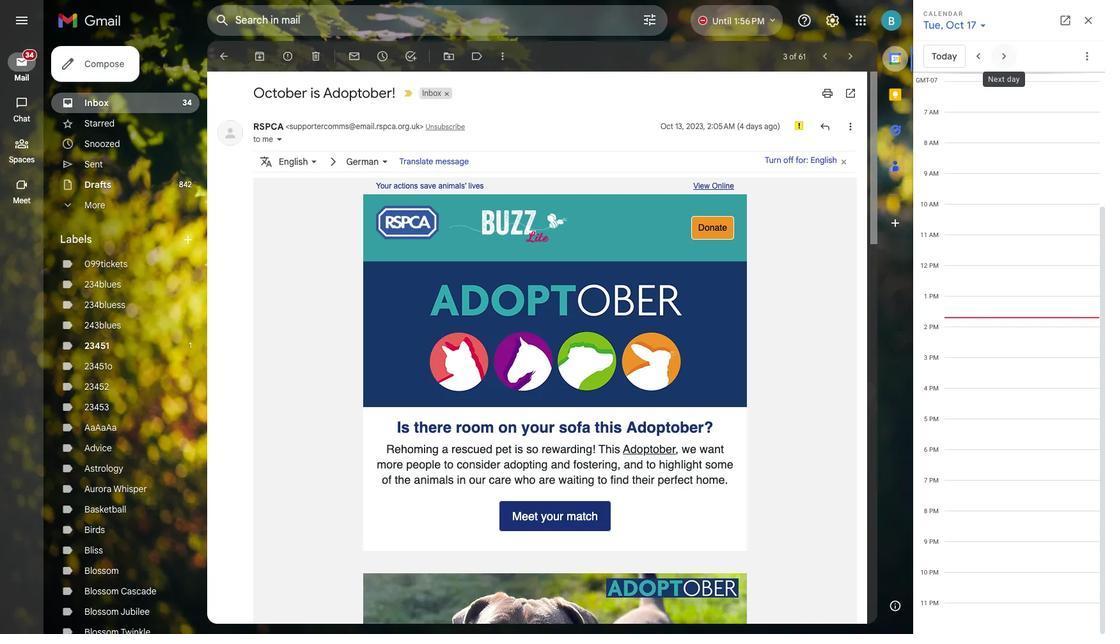 Task type: locate. For each thing, give the bounding box(es) containing it.
to left me
[[253, 134, 260, 144]]

some
[[705, 458, 733, 471]]

archive image
[[253, 50, 266, 63]]

spaces
[[9, 155, 35, 164]]

are
[[539, 473, 555, 487]]

unsubscribe
[[426, 123, 465, 131]]

0 vertical spatial is
[[310, 84, 320, 102]]

is right october
[[310, 84, 320, 102]]

of down more
[[382, 473, 392, 487]]

1 vertical spatial is
[[515, 443, 523, 456]]

basketball link
[[84, 504, 126, 516]]

german
[[346, 156, 379, 167]]

message
[[435, 157, 469, 167]]

meet heading
[[0, 196, 43, 206]]

inbox up >
[[422, 88, 441, 98]]

english
[[811, 155, 837, 165], [279, 156, 308, 167]]

of
[[789, 51, 797, 61], [382, 473, 392, 487]]

sofa
[[559, 419, 591, 437]]

meet inside heading
[[13, 196, 31, 205]]

translate message
[[399, 157, 469, 167]]

23451o link
[[84, 361, 113, 372]]

1 vertical spatial meet
[[512, 510, 538, 523]]

off
[[784, 155, 794, 165]]

23451o
[[84, 361, 113, 372]]

and up their
[[624, 458, 643, 471]]

blossom
[[84, 565, 119, 577], [84, 586, 119, 597], [84, 606, 119, 618]]

to
[[253, 134, 260, 144], [444, 458, 454, 471], [646, 458, 656, 471], [598, 473, 607, 487]]

unsubscribe link
[[426, 123, 465, 131]]

your
[[376, 182, 392, 191]]

meet down the spaces heading
[[13, 196, 31, 205]]

1 blossom from the top
[[84, 565, 119, 577]]

blossom down 'bliss' link
[[84, 565, 119, 577]]

translate
[[399, 157, 433, 167]]

blossom link
[[84, 565, 119, 577]]

1 horizontal spatial inbox
[[422, 88, 441, 98]]

labels
[[60, 233, 92, 246]]

1 horizontal spatial meet
[[512, 510, 538, 523]]

and down rewarding!
[[551, 458, 570, 471]]

2 vertical spatial blossom
[[84, 606, 119, 618]]

show details image
[[276, 136, 283, 143]]

german option
[[346, 153, 379, 170]]

0 vertical spatial meet
[[13, 196, 31, 205]]

blossom cascade
[[84, 586, 156, 597]]

in
[[457, 473, 466, 487]]

english list box
[[279, 153, 321, 170]]

Search in mail search field
[[207, 5, 668, 36]]

move to image
[[443, 50, 455, 63]]

consider
[[457, 458, 500, 471]]

1 vertical spatial of
[[382, 473, 392, 487]]

1 vertical spatial your
[[541, 510, 563, 523]]

of inside , we want more people to consider adopting and fostering, and to highlight some of the animals in our care who are waiting to find their perfect home.
[[382, 473, 392, 487]]

0 horizontal spatial of
[[382, 473, 392, 487]]

our
[[469, 473, 486, 487]]

and
[[551, 458, 570, 471], [624, 458, 643, 471]]

0 vertical spatial blossom
[[84, 565, 119, 577]]

inbox button
[[420, 88, 443, 99]]

0 vertical spatial of
[[789, 51, 797, 61]]

to down adoptober
[[646, 458, 656, 471]]

0 horizontal spatial english
[[279, 156, 308, 167]]

animals'
[[438, 182, 466, 191]]

meet for meet
[[13, 196, 31, 205]]

snooze image
[[376, 50, 389, 63]]

more
[[377, 458, 403, 471]]

view online
[[693, 182, 734, 191]]

perfect home.
[[658, 473, 728, 487]]

mail
[[14, 73, 29, 83]]

oct 13, 2023, 2:05 am (4 days ago)
[[661, 122, 780, 131]]

234blues link
[[84, 279, 121, 290]]

3 blossom from the top
[[84, 606, 119, 618]]

english inside "list box"
[[279, 156, 308, 167]]

234blues
[[84, 279, 121, 290]]

a
[[442, 443, 448, 456]]

2 blossom from the top
[[84, 586, 119, 597]]

0 horizontal spatial 34
[[25, 51, 34, 59]]

animals
[[414, 473, 454, 487]]

sent link
[[84, 159, 103, 170]]

blossom down blossom cascade
[[84, 606, 119, 618]]

english right for:
[[811, 155, 837, 165]]

meet for meet your match
[[512, 510, 538, 523]]

labels heading
[[60, 233, 182, 246]]

rspca image
[[376, 194, 568, 258]]

drafts
[[84, 179, 111, 191]]

this
[[599, 443, 620, 456]]

aaaaaa link
[[84, 422, 117, 434]]

jubilee
[[121, 606, 150, 618]]

oct 13, 2023, 2:05 am (4 days ago) cell
[[661, 120, 780, 133]]

your actions save animals' lives
[[376, 182, 484, 191]]

chat heading
[[0, 114, 43, 124]]

1 horizontal spatial and
[[624, 458, 643, 471]]

your left match
[[541, 510, 563, 523]]

settings image
[[825, 13, 840, 28]]

inbox inside button
[[422, 88, 441, 98]]

inbox up starred at the left
[[84, 97, 109, 109]]

meet down who
[[512, 510, 538, 523]]

english option
[[279, 153, 308, 170]]

tab list
[[877, 41, 913, 588]]

sent
[[84, 159, 103, 170]]

23453 link
[[84, 402, 109, 413]]

find
[[610, 473, 629, 487]]

aurora whisper
[[84, 484, 147, 495]]

your up so
[[521, 419, 555, 437]]

099tickets link
[[84, 258, 128, 270]]

1 horizontal spatial of
[[789, 51, 797, 61]]

is
[[397, 419, 410, 437]]

save
[[420, 182, 436, 191]]

starred
[[84, 118, 115, 129]]

rescued
[[452, 443, 493, 456]]

0 horizontal spatial meet
[[13, 196, 31, 205]]

3
[[783, 51, 787, 61]]

rspca < supportercomms@email.rspca.org.uk > unsubscribe
[[253, 121, 465, 132]]

1 and from the left
[[551, 458, 570, 471]]

donate link
[[691, 216, 734, 240]]

add to tasks image
[[404, 50, 417, 63]]

0 horizontal spatial and
[[551, 458, 570, 471]]

blossom for blossom jubilee
[[84, 606, 119, 618]]

basketball
[[84, 504, 126, 516]]

1 horizontal spatial 34
[[183, 98, 192, 107]]

compose
[[84, 58, 124, 70]]

main menu image
[[14, 13, 29, 28]]

navigation
[[0, 41, 45, 634]]

is left so
[[515, 443, 523, 456]]

blossom jubilee
[[84, 606, 150, 618]]

spaces heading
[[0, 155, 43, 165]]

>
[[420, 122, 424, 131]]

adopting
[[504, 458, 548, 471]]

labels image
[[471, 50, 484, 63]]

rehoming a rescued pet is so rewarding! this adoptober
[[386, 443, 676, 456]]

your
[[521, 419, 555, 437], [541, 510, 563, 523]]

so
[[526, 443, 539, 456]]

34 link
[[8, 49, 37, 72]]

oct
[[661, 122, 673, 131]]

(4
[[737, 122, 744, 131]]

advice
[[84, 443, 112, 454]]

english down show details image
[[279, 156, 308, 167]]

2023,
[[686, 122, 705, 131]]

blossom down blossom link
[[84, 586, 119, 597]]

astrology link
[[84, 463, 123, 475]]

is
[[310, 84, 320, 102], [515, 443, 523, 456]]

of right 3
[[789, 51, 797, 61]]

mail heading
[[0, 73, 43, 83]]

0 horizontal spatial inbox
[[84, 97, 109, 109]]

1
[[189, 341, 192, 350]]

1 vertical spatial blossom
[[84, 586, 119, 597]]

adoptober link
[[623, 443, 676, 456]]

0 horizontal spatial is
[[310, 84, 320, 102]]

match
[[567, 510, 598, 523]]

rewarding!
[[542, 443, 596, 456]]



Task type: vqa. For each thing, say whether or not it's contained in the screenshot.
AD link
no



Task type: describe. For each thing, give the bounding box(es) containing it.
23451
[[84, 340, 109, 352]]

blossom for blossom link
[[84, 565, 119, 577]]

23452 link
[[84, 381, 109, 393]]

to down "fostering,"
[[598, 473, 607, 487]]

for:
[[796, 155, 809, 165]]

view online link
[[693, 182, 734, 191]]

61
[[799, 51, 806, 61]]

highlight
[[659, 458, 702, 471]]

2:05 am
[[707, 122, 735, 131]]

842
[[179, 180, 192, 189]]

23452
[[84, 381, 109, 393]]

, we want more people to consider adopting and fostering, and to highlight some of the animals in our care who are waiting to find their perfect home.
[[377, 443, 733, 487]]

is there room on your sofa this adoptober?
[[397, 419, 713, 437]]

adoptober!
[[323, 84, 395, 102]]

turn off for: english
[[765, 155, 837, 165]]

aurora
[[84, 484, 112, 495]]

yellow-bang checkbox
[[793, 120, 806, 133]]

rehoming
[[386, 443, 439, 456]]

their
[[632, 473, 655, 487]]

rspca
[[253, 121, 284, 132]]

meet your match link
[[499, 501, 611, 532]]

yellow bang image
[[793, 120, 806, 133]]

days
[[746, 122, 762, 131]]

this adoptober?
[[595, 419, 713, 437]]

the
[[395, 473, 411, 487]]

donate
[[698, 223, 727, 233]]

gmail image
[[58, 8, 127, 33]]

<
[[286, 122, 290, 131]]

side panel section
[[877, 41, 913, 624]]

cascade
[[121, 586, 156, 597]]

bliss
[[84, 545, 103, 556]]

chat
[[13, 114, 30, 123]]

advice link
[[84, 443, 112, 454]]

adoptober
[[623, 443, 676, 456]]

1 vertical spatial 34
[[183, 98, 192, 107]]

to down the "a"
[[444, 458, 454, 471]]

pet
[[496, 443, 512, 456]]

234bluess link
[[84, 299, 125, 311]]

0 vertical spatial 34
[[25, 51, 34, 59]]

inbox for inbox button
[[422, 88, 441, 98]]

turn
[[765, 155, 781, 165]]

to me
[[253, 134, 273, 144]]

099tickets
[[84, 258, 128, 270]]

rspca cell
[[253, 121, 426, 132]]

mark as unread image
[[348, 50, 361, 63]]

more image
[[496, 50, 509, 63]]

meet your match
[[512, 510, 598, 523]]

want
[[700, 443, 724, 456]]

room
[[456, 419, 494, 437]]

blossom for blossom cascade
[[84, 586, 119, 597]]

lives
[[469, 182, 484, 191]]

blossom cascade link
[[84, 586, 156, 597]]

13,
[[675, 122, 684, 131]]

2 and from the left
[[624, 458, 643, 471]]

inbox for inbox link
[[84, 97, 109, 109]]

october
[[253, 84, 307, 102]]

waiting
[[559, 473, 594, 487]]

whisper
[[113, 484, 147, 495]]

actions
[[394, 182, 418, 191]]

23453
[[84, 402, 109, 413]]

1 horizontal spatial english
[[811, 155, 837, 165]]

snoozed
[[84, 138, 120, 150]]

german list box
[[346, 153, 392, 170]]

drafts link
[[84, 179, 111, 191]]

more button
[[51, 195, 200, 216]]

243blues link
[[84, 320, 121, 331]]

birds
[[84, 524, 105, 536]]

blossom jubilee link
[[84, 606, 150, 618]]

advanced search options image
[[637, 7, 663, 33]]

,
[[676, 443, 679, 456]]

243blues
[[84, 320, 121, 331]]

ago)
[[764, 122, 780, 131]]

we
[[682, 443, 696, 456]]

supportercomms@email.rspca.org.uk
[[290, 122, 420, 131]]

search in mail image
[[211, 9, 234, 32]]

1 horizontal spatial is
[[515, 443, 523, 456]]

report spam image
[[281, 50, 294, 63]]

0 vertical spatial your
[[521, 419, 555, 437]]

birds link
[[84, 524, 105, 536]]

on
[[498, 419, 517, 437]]

Search in mail text field
[[235, 14, 606, 27]]

care
[[489, 473, 511, 487]]

back to inbox image
[[217, 50, 230, 63]]

navigation containing mail
[[0, 41, 45, 634]]

bliss link
[[84, 545, 103, 556]]

delete image
[[310, 50, 322, 63]]

support image
[[797, 13, 812, 28]]

october is adoptober!
[[253, 84, 395, 102]]

aurora whisper link
[[84, 484, 147, 495]]

234bluess
[[84, 299, 125, 311]]

who
[[514, 473, 536, 487]]



